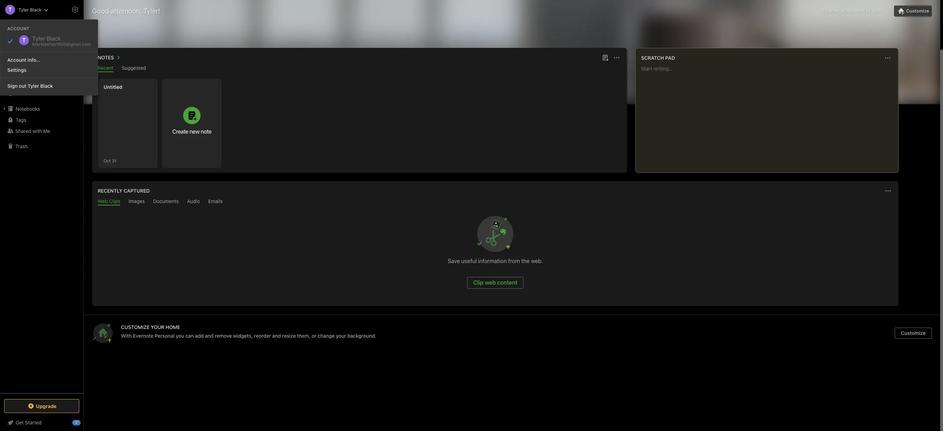 Task type: vqa. For each thing, say whether or not it's contained in the screenshot.
Sort Tasks By… field in the right of the page
no



Task type: describe. For each thing, give the bounding box(es) containing it.
with
[[121, 334, 132, 339]]

november
[[842, 8, 865, 14]]

shortcuts
[[16, 68, 37, 74]]

create new note button
[[162, 79, 222, 168]]

new button
[[4, 37, 79, 49]]

widgets,
[[233, 334, 253, 339]]

audio tab
[[187, 199, 200, 206]]

suggested
[[122, 65, 146, 71]]

tuesday,
[[821, 8, 841, 14]]

your
[[151, 325, 164, 331]]

tags button
[[0, 114, 83, 126]]

good
[[92, 7, 109, 15]]

clip
[[473, 280, 484, 286]]

note
[[201, 129, 212, 135]]

emails tab
[[208, 199, 223, 206]]

save
[[448, 258, 460, 265]]

content
[[497, 280, 518, 286]]

1 vertical spatial customize
[[901, 331, 926, 337]]

account for account info…
[[7, 57, 26, 63]]

recent tab panel
[[92, 72, 627, 173]]

Start writing… text field
[[642, 66, 898, 167]]

settings link
[[0, 65, 98, 75]]

emails
[[208, 199, 223, 204]]

information
[[478, 258, 507, 265]]

tasks
[[15, 91, 28, 97]]

notes button
[[96, 54, 122, 62]]

scratch pad
[[642, 55, 675, 61]]

new
[[15, 40, 25, 46]]

images
[[129, 199, 145, 204]]

me
[[43, 128, 50, 134]]

tasks button
[[0, 88, 83, 99]]

settings
[[7, 67, 26, 73]]

info…
[[28, 57, 40, 63]]

documents
[[153, 199, 179, 204]]

background.
[[348, 334, 377, 339]]

1 and from the left
[[205, 334, 214, 339]]

0 vertical spatial customize
[[907, 8, 930, 14]]

tyler!
[[143, 7, 160, 15]]

account info…
[[7, 57, 40, 63]]

0 vertical spatial customize button
[[895, 6, 932, 17]]

trash
[[15, 143, 28, 149]]

shortcuts button
[[0, 66, 83, 77]]

upgrade button
[[4, 400, 79, 414]]

web
[[98, 199, 108, 204]]

remove
[[215, 334, 232, 339]]

resize
[[282, 334, 296, 339]]

upgrade
[[36, 404, 57, 410]]

tuesday, november 14, 2023
[[821, 8, 883, 14]]

notes link
[[0, 77, 83, 88]]

tyler inside dropdown list menu
[[28, 83, 39, 89]]

untitled
[[104, 84, 122, 90]]

dropdown list menu
[[0, 49, 98, 91]]

get
[[16, 420, 24, 426]]

tab list for notes
[[94, 65, 626, 72]]

Account field
[[0, 3, 48, 17]]

tree containing home
[[0, 55, 83, 394]]

expand notebooks image
[[2, 106, 7, 112]]

web clips tab
[[98, 199, 120, 206]]

14,
[[866, 8, 872, 14]]

can
[[186, 334, 194, 339]]

sign out tyler black
[[7, 83, 53, 89]]

trash link
[[0, 141, 83, 152]]

recently captured
[[98, 188, 150, 194]]

recently captured button
[[96, 187, 150, 195]]

from
[[508, 258, 520, 265]]

them,
[[297, 334, 311, 339]]

get started
[[16, 420, 42, 426]]

oct 31
[[104, 158, 116, 164]]

click to collapse image
[[81, 419, 86, 427]]

suggested tab
[[122, 65, 146, 72]]

recent tab
[[98, 65, 113, 72]]

personal
[[155, 334, 175, 339]]

7
[[75, 421, 78, 426]]

add
[[195, 334, 204, 339]]

31
[[112, 158, 116, 164]]

documents tab
[[153, 199, 179, 206]]

more actions field for scratch pad
[[883, 53, 893, 63]]

sign
[[7, 83, 17, 89]]

web clips tab panel
[[92, 206, 899, 307]]

oct
[[104, 158, 111, 164]]

shared
[[15, 128, 31, 134]]

2023
[[873, 8, 883, 14]]

scratch
[[642, 55, 664, 61]]



Task type: locate. For each thing, give the bounding box(es) containing it.
more actions image for scratch pad
[[884, 54, 892, 62]]

0 vertical spatial account
[[7, 26, 29, 31]]

reorder
[[254, 334, 271, 339]]

or
[[312, 334, 317, 339]]

account for account
[[7, 26, 29, 31]]

customize your home with evernote personal you can add and remove widgets, reorder and resize them, or change your background.
[[121, 325, 377, 339]]

tyler black
[[18, 7, 41, 12]]

tree
[[0, 55, 83, 394]]

the
[[522, 258, 530, 265]]

2 account from the top
[[7, 57, 26, 63]]

images tab
[[129, 199, 145, 206]]

create
[[172, 129, 188, 135]]

notes inside button
[[98, 55, 114, 61]]

save useful information from the web.
[[448, 258, 543, 265]]

more actions image
[[884, 54, 892, 62], [884, 187, 893, 195]]

1 vertical spatial more actions image
[[884, 187, 893, 195]]

account inside dropdown list menu
[[7, 57, 26, 63]]

home
[[166, 325, 180, 331]]

clip web content button
[[468, 278, 524, 289]]

recent
[[98, 65, 113, 71]]

out
[[19, 83, 26, 89]]

create new note
[[172, 129, 212, 135]]

web
[[485, 280, 496, 286]]

your
[[336, 334, 346, 339]]

black up search text field
[[30, 7, 41, 12]]

1 vertical spatial tab list
[[94, 199, 898, 206]]

account up settings
[[7, 57, 26, 63]]

home
[[15, 57, 29, 63]]

and left resize
[[272, 334, 281, 339]]

1 tab list from the top
[[94, 65, 626, 72]]

captured
[[124, 188, 150, 194]]

black inside the account field
[[30, 7, 41, 12]]

evernote
[[133, 334, 153, 339]]

customize
[[121, 325, 150, 331]]

account info… link
[[0, 55, 98, 65]]

1 horizontal spatial notes
[[98, 55, 114, 61]]

tab list containing recent
[[94, 65, 626, 72]]

afternoon,
[[111, 7, 142, 15]]

notes inside tree
[[15, 79, 29, 85]]

started
[[25, 420, 42, 426]]

more actions image for recently captured
[[884, 187, 893, 195]]

recently
[[98, 188, 122, 194]]

tyler up search text field
[[18, 7, 29, 12]]

shared with me
[[15, 128, 50, 134]]

shared with me link
[[0, 126, 83, 137]]

with
[[33, 128, 42, 134]]

1 vertical spatial black
[[40, 83, 53, 89]]

0 horizontal spatial notes
[[15, 79, 29, 85]]

web clips
[[98, 199, 120, 204]]

tab list
[[94, 65, 626, 72], [94, 199, 898, 206]]

black down shortcuts button
[[40, 83, 53, 89]]

tyler right out
[[28, 83, 39, 89]]

notebooks link
[[0, 103, 83, 114]]

0 vertical spatial notes
[[98, 55, 114, 61]]

you
[[176, 334, 184, 339]]

1 vertical spatial account
[[7, 57, 26, 63]]

pad
[[666, 55, 675, 61]]

1 vertical spatial tyler
[[28, 83, 39, 89]]

tab list containing web clips
[[94, 199, 898, 206]]

0 horizontal spatial and
[[205, 334, 214, 339]]

good afternoon, tyler!
[[92, 7, 160, 15]]

useful
[[462, 258, 477, 265]]

0 vertical spatial tyler
[[18, 7, 29, 12]]

black inside dropdown list menu
[[40, 83, 53, 89]]

Help and Learning task checklist field
[[0, 418, 83, 429]]

account
[[7, 26, 29, 31], [7, 57, 26, 63]]

notes up recent
[[98, 55, 114, 61]]

1 account from the top
[[7, 26, 29, 31]]

scratch pad button
[[640, 54, 675, 62]]

more actions field for recently captured
[[884, 186, 893, 196]]

More actions field
[[612, 53, 622, 63], [883, 53, 893, 63], [884, 186, 893, 196]]

black
[[30, 7, 41, 12], [40, 83, 53, 89]]

clip web content
[[473, 280, 518, 286]]

audio
[[187, 199, 200, 204]]

settings image
[[71, 6, 79, 14]]

None search field
[[9, 20, 74, 33]]

customize button
[[895, 6, 932, 17], [895, 328, 932, 339]]

1 vertical spatial customize button
[[895, 328, 932, 339]]

0 vertical spatial black
[[30, 7, 41, 12]]

2 and from the left
[[272, 334, 281, 339]]

1 vertical spatial notes
[[15, 79, 29, 85]]

0 vertical spatial tab list
[[94, 65, 626, 72]]

and right add
[[205, 334, 214, 339]]

web.
[[531, 258, 543, 265]]

tyler
[[18, 7, 29, 12], [28, 83, 39, 89]]

tyler inside the account field
[[18, 7, 29, 12]]

account up new
[[7, 26, 29, 31]]

customize
[[907, 8, 930, 14], [901, 331, 926, 337]]

more actions image
[[613, 54, 621, 62]]

home link
[[0, 55, 83, 66]]

tags
[[16, 117, 26, 123]]

clips
[[109, 199, 120, 204]]

0 vertical spatial more actions image
[[884, 54, 892, 62]]

1 horizontal spatial and
[[272, 334, 281, 339]]

notes up tasks
[[15, 79, 29, 85]]

notebooks
[[16, 106, 40, 112]]

2 tab list from the top
[[94, 199, 898, 206]]

new
[[190, 129, 200, 135]]

and
[[205, 334, 214, 339], [272, 334, 281, 339]]

tab list for recently captured
[[94, 199, 898, 206]]

change
[[318, 334, 335, 339]]

sign out tyler black link
[[0, 81, 98, 91]]

Search text field
[[9, 20, 74, 33]]



